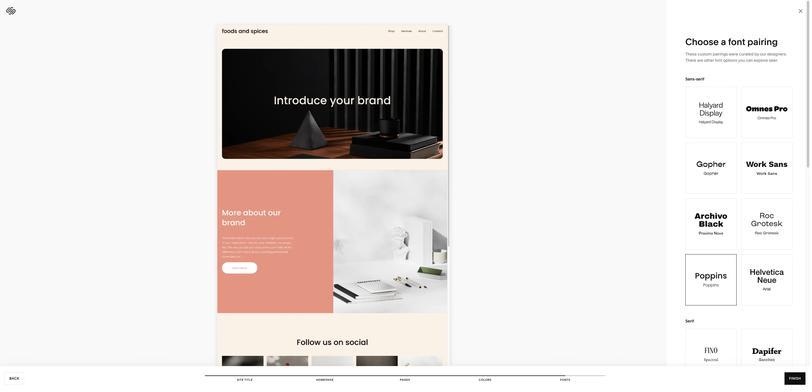 Task type: describe. For each thing, give the bounding box(es) containing it.
0 vertical spatial roc
[[760, 211, 775, 222]]

grotesk inside roc grotesk roc grotesk
[[764, 231, 779, 236]]

neue
[[758, 275, 777, 285]]

dapifer sanchez
[[753, 345, 782, 362]]

1 vertical spatial work
[[757, 171, 767, 176]]

helvetica neue arial
[[750, 267, 784, 291]]

1 vertical spatial pro
[[771, 115, 777, 121]]

fonts
[[561, 379, 571, 382]]

a
[[721, 36, 727, 47]]

colors
[[479, 379, 492, 382]]

site
[[237, 379, 244, 382]]

curated
[[740, 52, 754, 57]]

1 vertical spatial display
[[712, 119, 724, 124]]

back button
[[5, 373, 24, 385]]

black
[[699, 220, 724, 229]]

1 vertical spatial omnes
[[758, 115, 770, 121]]

options
[[724, 58, 738, 63]]

spectral
[[704, 357, 719, 363]]

0 vertical spatial halyard
[[700, 99, 724, 110]]

choose a font pairing
[[686, 36, 778, 47]]

title
[[245, 379, 253, 382]]

1 vertical spatial sans
[[768, 171, 778, 176]]

helvetica
[[750, 267, 784, 277]]

1 vertical spatial halyard
[[699, 119, 711, 124]]

0 vertical spatial pro
[[775, 103, 788, 114]]

other
[[705, 58, 715, 63]]

proxima
[[699, 231, 714, 236]]

1 vertical spatial roc
[[755, 231, 763, 236]]

you
[[739, 58, 746, 63]]

later.
[[770, 58, 779, 63]]

halyard display halyard display
[[699, 99, 724, 124]]

0 vertical spatial grotesk
[[752, 219, 783, 230]]

sans-
[[686, 77, 697, 82]]

pages
[[400, 379, 410, 382]]

back
[[9, 377, 19, 381]]

0 vertical spatial display
[[700, 107, 723, 118]]

finish
[[790, 377, 802, 381]]

explore
[[754, 58, 769, 63]]

pairings
[[713, 52, 728, 57]]

font inside these custom pairings were curated by our designers. there are other font options you can explore later.
[[715, 58, 723, 63]]

poppins inside poppins poppins
[[704, 282, 719, 288]]



Task type: vqa. For each thing, say whether or not it's contained in the screenshot.
Halyard to the bottom
yes



Task type: locate. For each thing, give the bounding box(es) containing it.
gopher inside gopher gopher
[[704, 171, 719, 176]]

dapifer
[[753, 345, 782, 356]]

choose
[[686, 36, 719, 47]]

halyard
[[700, 99, 724, 110], [699, 119, 711, 124]]

sanchez
[[759, 357, 775, 362]]

font up were
[[729, 36, 746, 47]]

serif
[[697, 77, 705, 82]]

there
[[686, 58, 697, 63]]

serif
[[686, 319, 695, 324]]

are
[[698, 58, 704, 63]]

1 vertical spatial grotesk
[[764, 231, 779, 236]]

font down pairings at the top of page
[[715, 58, 723, 63]]

1 vertical spatial font
[[715, 58, 723, 63]]

omnes pro omnes pro
[[747, 103, 788, 121]]

0 vertical spatial omnes
[[747, 103, 773, 114]]

0 horizontal spatial font
[[715, 58, 723, 63]]

sans
[[769, 160, 788, 169], [768, 171, 778, 176]]

arial
[[763, 287, 771, 291]]

roc
[[760, 211, 775, 222], [755, 231, 763, 236]]

custom
[[698, 52, 712, 57]]

0 vertical spatial poppins
[[696, 271, 728, 282]]

pro
[[775, 103, 788, 114], [771, 115, 777, 121]]

0 vertical spatial gopher
[[697, 159, 726, 169]]

grotesk
[[752, 219, 783, 230], [764, 231, 779, 236]]

roc grotesk roc grotesk
[[752, 211, 783, 236]]

archivo
[[695, 212, 728, 221]]

omnes
[[747, 103, 773, 114], [758, 115, 770, 121]]

work sans work sans
[[747, 160, 788, 176]]

our
[[761, 52, 767, 57]]

0 vertical spatial sans
[[769, 160, 788, 169]]

archivo black proxima nova
[[695, 212, 728, 236]]

sans-serif
[[686, 77, 705, 82]]

1 vertical spatial poppins
[[704, 282, 719, 288]]

site title
[[237, 379, 253, 382]]

work
[[747, 160, 767, 169], [757, 171, 767, 176]]

display
[[700, 107, 723, 118], [712, 119, 724, 124]]

were
[[729, 52, 739, 57]]

designers.
[[768, 52, 787, 57]]

poppins poppins
[[696, 271, 728, 288]]

these custom pairings were curated by our designers. there are other font options you can explore later.
[[686, 52, 787, 63]]

0 vertical spatial font
[[729, 36, 746, 47]]

by
[[755, 52, 760, 57]]

homepage
[[316, 379, 334, 382]]

gopher
[[697, 159, 726, 169], [704, 171, 719, 176]]

0 vertical spatial work
[[747, 160, 767, 169]]

nova
[[715, 231, 724, 236]]

None checkbox
[[742, 87, 793, 138], [686, 143, 737, 194], [686, 199, 737, 250], [742, 199, 793, 250], [742, 329, 793, 380], [742, 87, 793, 138], [686, 143, 737, 194], [686, 199, 737, 250], [742, 199, 793, 250], [742, 329, 793, 380]]

1 vertical spatial gopher
[[704, 171, 719, 176]]

gopher gopher
[[697, 159, 726, 176]]

None checkbox
[[686, 87, 737, 138], [742, 143, 793, 194], [686, 255, 737, 305], [742, 255, 793, 305], [686, 329, 737, 380], [686, 87, 737, 138], [742, 143, 793, 194], [686, 255, 737, 305], [742, 255, 793, 305], [686, 329, 737, 380]]

can
[[747, 58, 753, 63]]

finish button
[[785, 373, 806, 385]]

font
[[729, 36, 746, 47], [715, 58, 723, 63]]

these
[[686, 52, 697, 57]]

1 horizontal spatial font
[[729, 36, 746, 47]]

pairing
[[748, 36, 778, 47]]

poppins
[[696, 271, 728, 282], [704, 282, 719, 288]]

fino
[[705, 346, 718, 356]]

fino spectral
[[704, 346, 719, 363]]



